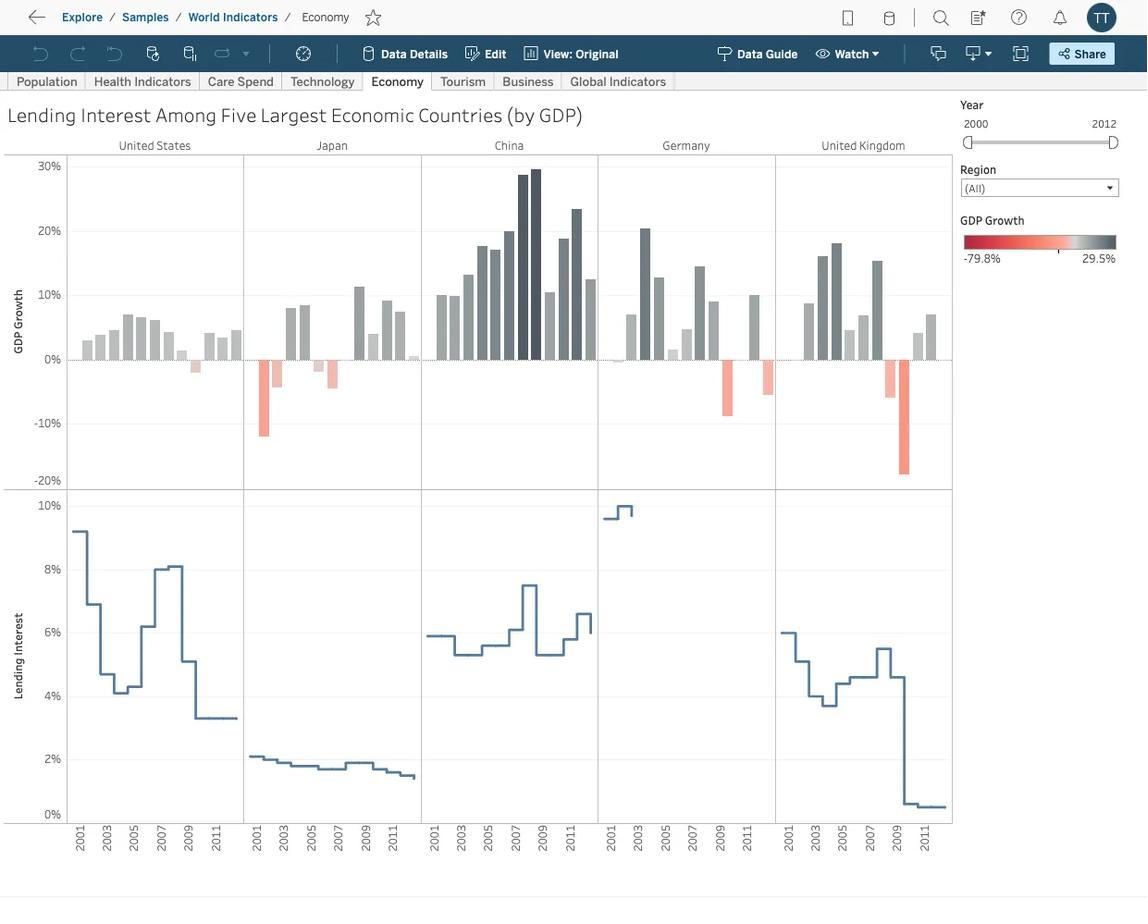 Task type: locate. For each thing, give the bounding box(es) containing it.
/
[[109, 11, 116, 24], [176, 11, 182, 24], [285, 11, 291, 24]]

world
[[188, 11, 220, 24]]

/ left world
[[176, 11, 182, 24]]

economy element
[[296, 11, 355, 24]]

to
[[83, 14, 98, 32]]

1 horizontal spatial /
[[176, 11, 182, 24]]

/ right to
[[109, 11, 116, 24]]

samples link
[[121, 10, 170, 25]]

3 / from the left
[[285, 11, 291, 24]]

/ right indicators
[[285, 11, 291, 24]]

skip to content link
[[44, 10, 189, 35]]

world indicators link
[[187, 10, 279, 25]]

explore / samples / world indicators /
[[62, 11, 291, 24]]

samples
[[122, 11, 169, 24]]

0 horizontal spatial /
[[109, 11, 116, 24]]

2 horizontal spatial /
[[285, 11, 291, 24]]

explore link
[[61, 10, 104, 25]]



Task type: describe. For each thing, give the bounding box(es) containing it.
content
[[102, 14, 159, 32]]

skip to content
[[48, 14, 159, 32]]

2 / from the left
[[176, 11, 182, 24]]

economy
[[302, 11, 349, 24]]

indicators
[[223, 11, 278, 24]]

explore
[[62, 11, 103, 24]]

skip
[[48, 14, 79, 32]]

1 / from the left
[[109, 11, 116, 24]]



Task type: vqa. For each thing, say whether or not it's contained in the screenshot.
the to
yes



